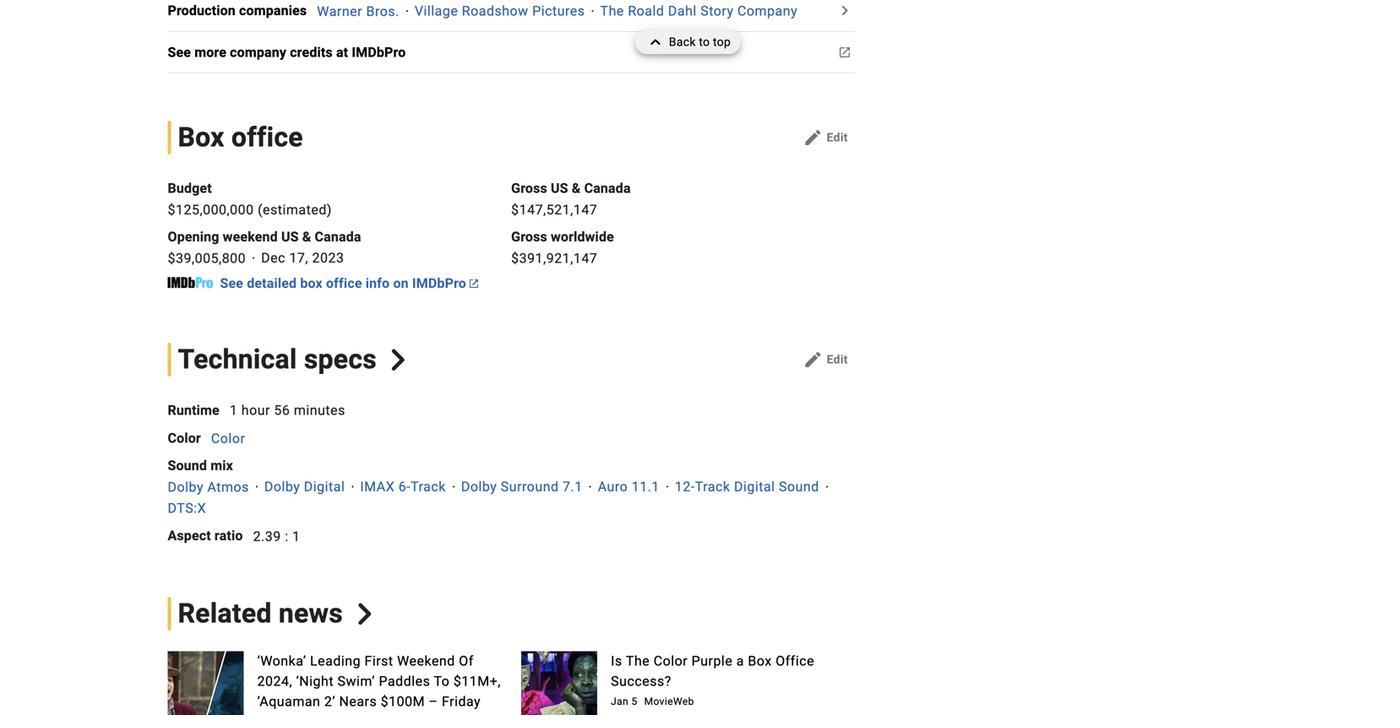 Task type: describe. For each thing, give the bounding box(es) containing it.
related
[[178, 598, 272, 630]]

edit image
[[803, 128, 823, 148]]

the roald dahl story company
[[600, 3, 798, 19]]

dolby digital button
[[264, 479, 345, 495]]

auro
[[598, 479, 628, 495]]

dolby surround 7.1
[[461, 479, 583, 495]]

company
[[230, 44, 286, 60]]

see detailed box office info on imdbpro button
[[220, 275, 478, 296]]

warner bros. button
[[317, 3, 399, 19]]

see for see more company credits at imdbpro
[[168, 44, 191, 60]]

$39,005,800
[[168, 250, 246, 266]]

color inside is the color purple a box office success? jan 5 movieweb
[[654, 654, 688, 670]]

sound inside 12-track digital sound dts:x
[[779, 479, 819, 495]]

edit button for 56
[[796, 346, 855, 373]]

'wonka' leading first weekend of 2024, 'night swim' paddles to $11m+, 'aquaman 2' nears $100m – friday box office link
[[168, 651, 501, 715]]

opening weekend us & canada
[[168, 229, 361, 245]]

auro 11.1
[[598, 479, 660, 495]]

0 horizontal spatial 1
[[230, 403, 238, 419]]

0 vertical spatial office
[[231, 122, 303, 153]]

auro 11.1 button
[[598, 479, 660, 495]]

worldwide
[[551, 229, 614, 245]]

roadshow
[[462, 3, 529, 19]]

jan
[[611, 696, 629, 708]]

success?
[[611, 674, 671, 690]]

office inside is the color purple a box office success? jan 5 movieweb
[[776, 654, 814, 670]]

to
[[434, 674, 450, 690]]

village roadshow pictures button
[[415, 3, 585, 19]]

'aquaman
[[257, 694, 320, 710]]

edit button for gross us & canada $147,521,147
[[796, 124, 855, 151]]

gross worldwide $391,921,147
[[511, 229, 614, 266]]

detailed
[[247, 275, 297, 292]]

production companies button
[[168, 0, 317, 21]]

1 horizontal spatial color
[[211, 431, 245, 447]]

movieweb
[[644, 696, 694, 708]]

6-
[[398, 479, 411, 495]]

atmos
[[207, 479, 249, 495]]

7.1
[[563, 479, 583, 495]]

chevron right inline image for news
[[354, 603, 375, 625]]

story
[[700, 3, 734, 19]]

surround
[[501, 479, 559, 495]]

launch inline image
[[470, 280, 478, 288]]

dahl
[[668, 3, 697, 19]]

swim'
[[337, 674, 375, 690]]

see more company credits at imdbpro
[[168, 44, 406, 60]]

nears
[[339, 694, 377, 710]]

dec 17, 2023
[[261, 250, 344, 266]]

2.39 : 1
[[253, 529, 300, 545]]

2024,
[[257, 674, 292, 690]]

roald
[[628, 3, 664, 19]]

production
[[168, 3, 236, 19]]

edit for gross us & canada $147,521,147
[[827, 130, 848, 144]]

runtime
[[168, 403, 219, 419]]

color button
[[211, 431, 245, 447]]

56
[[274, 403, 290, 419]]

on
[[393, 275, 409, 292]]

warner
[[317, 3, 362, 19]]

gross for gross us & canada $147,521,147
[[511, 180, 547, 196]]

box office
[[178, 122, 303, 153]]

dolby atmos
[[168, 479, 249, 495]]

see for see detailed box office info on imdbpro
[[220, 275, 243, 292]]

back to top
[[669, 35, 731, 49]]

leading
[[310, 654, 361, 670]]

credits
[[290, 44, 333, 60]]

0 vertical spatial the
[[600, 3, 624, 19]]

gross for gross worldwide $391,921,147
[[511, 229, 547, 245]]

box inside is the color purple a box office success? jan 5 movieweb
[[748, 654, 772, 670]]

minutes
[[294, 403, 345, 419]]

hour
[[241, 403, 270, 419]]

bros.
[[366, 3, 399, 19]]

0 horizontal spatial &
[[302, 229, 311, 245]]

edit image
[[803, 350, 823, 370]]

technical specs
[[178, 344, 377, 376]]

1 vertical spatial us
[[281, 229, 299, 245]]

budget
[[168, 180, 212, 196]]

'wonka' leading first weekend of 2024, 'night swim' paddles to $11m+, 'aquaman 2' nears $100m – friday box office
[[257, 654, 501, 715]]

chevron right inline image for specs
[[387, 349, 409, 371]]

is the color purple a box office success? image
[[521, 652, 597, 715]]

'wonka' leading first weekend of 2024, 'night swim' paddles to $11m+, 'aquaman 2' nears $100m – friday box office image
[[168, 652, 244, 715]]

$391,921,147
[[511, 250, 597, 266]]

0 horizontal spatial color
[[168, 430, 201, 446]]

1 horizontal spatial imdbpro
[[412, 275, 466, 292]]

weekend
[[397, 654, 455, 670]]

2'
[[324, 694, 335, 710]]

news
[[279, 598, 343, 630]]

mix
[[210, 458, 233, 474]]

back
[[669, 35, 696, 49]]

technical specs link
[[168, 343, 409, 377]]

1 track from the left
[[411, 479, 446, 495]]

dolby digital
[[264, 479, 345, 495]]

see more image
[[834, 0, 855, 21]]

first
[[364, 654, 393, 670]]

'night
[[296, 674, 334, 690]]

village roadshow pictures
[[415, 3, 585, 19]]



Task type: vqa. For each thing, say whether or not it's contained in the screenshot.


Task type: locate. For each thing, give the bounding box(es) containing it.
office inside button
[[326, 275, 362, 292]]

technical
[[178, 344, 297, 376]]

track inside 12-track digital sound dts:x
[[695, 479, 730, 495]]

chevron right inline image
[[387, 349, 409, 371], [354, 603, 375, 625]]

0 vertical spatial edit
[[827, 130, 848, 144]]

dolby up :
[[264, 479, 300, 495]]

the up success?
[[626, 654, 650, 670]]

chevron right inline image inside technical specs link
[[387, 349, 409, 371]]

1 vertical spatial imdbpro
[[412, 275, 466, 292]]

12-
[[675, 479, 695, 495]]

1 horizontal spatial us
[[551, 180, 568, 196]]

'wonka'
[[257, 654, 306, 670]]

dolby left surround
[[461, 479, 497, 495]]

box down "'aquaman"
[[257, 714, 281, 715]]

0 vertical spatial see
[[168, 44, 191, 60]]

dolby up dts:x button
[[168, 479, 204, 495]]

2 dolby from the left
[[264, 479, 300, 495]]

back to top button
[[635, 30, 741, 54]]

1 vertical spatial edit
[[827, 353, 848, 367]]

more
[[194, 44, 226, 60]]

dts:x
[[168, 500, 206, 517]]

office down "'aquaman"
[[285, 714, 324, 715]]

color down runtime
[[168, 430, 201, 446]]

box
[[300, 275, 323, 292]]

0 horizontal spatial dolby
[[168, 479, 204, 495]]

1 vertical spatial see
[[220, 275, 243, 292]]

us
[[551, 180, 568, 196], [281, 229, 299, 245]]

0 horizontal spatial box
[[178, 122, 224, 153]]

&
[[572, 180, 581, 196], [302, 229, 311, 245]]

2 horizontal spatial dolby
[[461, 479, 497, 495]]

17,
[[289, 250, 308, 266]]

color up success?
[[654, 654, 688, 670]]

at
[[336, 44, 348, 60]]

1 edit from the top
[[827, 130, 848, 144]]

1 gross from the top
[[511, 180, 547, 196]]

0 horizontal spatial office
[[285, 714, 324, 715]]

1 vertical spatial office
[[285, 714, 324, 715]]

1 horizontal spatial track
[[695, 479, 730, 495]]

gross inside 'gross us & canada $147,521,147'
[[511, 180, 547, 196]]

0 horizontal spatial sound
[[168, 458, 207, 474]]

the roald dahl story company button
[[600, 3, 798, 19]]

1 vertical spatial 1
[[292, 529, 300, 545]]

edit button
[[796, 124, 855, 151], [796, 346, 855, 373]]

opening
[[168, 229, 219, 245]]

2023
[[312, 250, 344, 266]]

canada up 2023
[[315, 229, 361, 245]]

1 vertical spatial &
[[302, 229, 311, 245]]

office up budget $125,000,000 (estimated)
[[231, 122, 303, 153]]

see
[[168, 44, 191, 60], [220, 275, 243, 292]]

1 vertical spatial edit button
[[796, 346, 855, 373]]

office right "a"
[[776, 654, 814, 670]]

0 vertical spatial sound
[[168, 458, 207, 474]]

0 vertical spatial box
[[178, 122, 224, 153]]

1 dolby from the left
[[168, 479, 204, 495]]

top
[[713, 35, 731, 49]]

chevron right inline image right the specs
[[387, 349, 409, 371]]

1 horizontal spatial box
[[257, 714, 281, 715]]

$125,000,000
[[168, 202, 254, 218]]

see left more
[[168, 44, 191, 60]]

of
[[459, 654, 474, 670]]

1 hour 56 minutes
[[230, 403, 345, 419]]

& inside 'gross us & canada $147,521,147'
[[572, 180, 581, 196]]

see more image
[[834, 42, 855, 63]]

gross up $147,521,147
[[511, 180, 547, 196]]

5
[[631, 696, 637, 708]]

1 digital from the left
[[304, 479, 345, 495]]

0 vertical spatial gross
[[511, 180, 547, 196]]

2 horizontal spatial color
[[654, 654, 688, 670]]

dts:x button
[[168, 500, 206, 517]]

1 vertical spatial box
[[748, 654, 772, 670]]

digital right 12- at the bottom
[[734, 479, 775, 495]]

& up $147,521,147
[[572, 180, 581, 196]]

1 vertical spatial canada
[[315, 229, 361, 245]]

dec
[[261, 250, 285, 266]]

1 horizontal spatial &
[[572, 180, 581, 196]]

track right 11.1
[[695, 479, 730, 495]]

us up $147,521,147
[[551, 180, 568, 196]]

us inside 'gross us & canada $147,521,147'
[[551, 180, 568, 196]]

1 horizontal spatial canada
[[584, 180, 631, 196]]

$100m
[[381, 694, 425, 710]]

purple
[[691, 654, 733, 670]]

1 horizontal spatial the
[[626, 654, 650, 670]]

chevron right inline image up the first
[[354, 603, 375, 625]]

0 vertical spatial canada
[[584, 180, 631, 196]]

gross inside gross worldwide $391,921,147
[[511, 229, 547, 245]]

2 digital from the left
[[734, 479, 775, 495]]

& up dec 17, 2023
[[302, 229, 311, 245]]

1 horizontal spatial sound
[[779, 479, 819, 495]]

1 edit button from the top
[[796, 124, 855, 151]]

chevron right inline image inside related news "link"
[[354, 603, 375, 625]]

us up 17,
[[281, 229, 299, 245]]

1 horizontal spatial office
[[326, 275, 362, 292]]

weekend
[[223, 229, 278, 245]]

1 vertical spatial the
[[626, 654, 650, 670]]

1 horizontal spatial digital
[[734, 479, 775, 495]]

1 vertical spatial sound
[[779, 479, 819, 495]]

companies
[[239, 3, 307, 19]]

0 horizontal spatial see
[[168, 44, 191, 60]]

0 vertical spatial us
[[551, 180, 568, 196]]

box up budget
[[178, 122, 224, 153]]

digital left imax
[[304, 479, 345, 495]]

specs
[[304, 344, 377, 376]]

1 right :
[[292, 529, 300, 545]]

0 vertical spatial edit button
[[796, 124, 855, 151]]

12-track digital sound button
[[675, 479, 819, 495]]

dolby for dolby atmos
[[168, 479, 204, 495]]

0 horizontal spatial imdbpro
[[352, 44, 406, 60]]

edit right edit icon
[[827, 353, 848, 367]]

2 edit from the top
[[827, 353, 848, 367]]

budget $125,000,000 (estimated)
[[168, 180, 332, 218]]

gross us & canada $147,521,147
[[511, 180, 631, 218]]

0 horizontal spatial digital
[[304, 479, 345, 495]]

gross up $391,921,147 at the top left
[[511, 229, 547, 245]]

imdbpro left the launch inline image
[[412, 275, 466, 292]]

imax 6-track button
[[360, 479, 446, 495]]

1 horizontal spatial 1
[[292, 529, 300, 545]]

aspect
[[168, 528, 211, 544]]

1 horizontal spatial chevron right inline image
[[387, 349, 409, 371]]

expand less image
[[645, 30, 669, 54]]

color
[[168, 430, 201, 446], [211, 431, 245, 447], [654, 654, 688, 670]]

company
[[737, 3, 798, 19]]

0 horizontal spatial us
[[281, 229, 299, 245]]

track
[[411, 479, 446, 495], [695, 479, 730, 495]]

2.39
[[253, 529, 281, 545]]

0 vertical spatial imdbpro
[[352, 44, 406, 60]]

the left roald
[[600, 3, 624, 19]]

3 dolby from the left
[[461, 479, 497, 495]]

2 vertical spatial box
[[257, 714, 281, 715]]

office down 2023
[[326, 275, 362, 292]]

paddles
[[379, 674, 430, 690]]

production companies
[[168, 3, 307, 19]]

1 left hour
[[230, 403, 238, 419]]

the inside is the color purple a box office success? jan 5 movieweb
[[626, 654, 650, 670]]

aspect ratio
[[168, 528, 243, 544]]

2 track from the left
[[695, 479, 730, 495]]

1 horizontal spatial see
[[220, 275, 243, 292]]

box right "a"
[[748, 654, 772, 670]]

related news link
[[168, 597, 375, 631]]

dolby
[[168, 479, 204, 495], [264, 479, 300, 495], [461, 479, 497, 495]]

dolby atmos button
[[168, 479, 249, 495]]

see more company credits at imdbpro button
[[168, 42, 416, 63]]

1 vertical spatial gross
[[511, 229, 547, 245]]

:
[[285, 529, 289, 545]]

imdbpro
[[352, 44, 406, 60], [412, 275, 466, 292]]

0 vertical spatial 1
[[230, 403, 238, 419]]

1 vertical spatial chevron right inline image
[[354, 603, 375, 625]]

canada up worldwide on the left
[[584, 180, 631, 196]]

office
[[776, 654, 814, 670], [285, 714, 324, 715]]

0 horizontal spatial track
[[411, 479, 446, 495]]

dolby for dolby surround 7.1
[[461, 479, 497, 495]]

canada inside 'gross us & canada $147,521,147'
[[584, 180, 631, 196]]

ratio
[[214, 528, 243, 544]]

info
[[366, 275, 390, 292]]

0 horizontal spatial chevron right inline image
[[354, 603, 375, 625]]

0 vertical spatial office
[[776, 654, 814, 670]]

edit for 56
[[827, 353, 848, 367]]

box inside 'wonka' leading first weekend of 2024, 'night swim' paddles to $11m+, 'aquaman 2' nears $100m – friday box office
[[257, 714, 281, 715]]

gross
[[511, 180, 547, 196], [511, 229, 547, 245]]

edit
[[827, 130, 848, 144], [827, 353, 848, 367]]

imax 6-track
[[360, 479, 446, 495]]

$11m+,
[[453, 674, 501, 690]]

0 horizontal spatial canada
[[315, 229, 361, 245]]

0 horizontal spatial office
[[231, 122, 303, 153]]

1 horizontal spatial dolby
[[264, 479, 300, 495]]

track right imax
[[411, 479, 446, 495]]

0 vertical spatial &
[[572, 180, 581, 196]]

warner bros.
[[317, 3, 399, 19]]

friday
[[442, 694, 481, 710]]

see down $39,005,800
[[220, 275, 243, 292]]

11.1
[[632, 479, 660, 495]]

12-track digital sound dts:x
[[168, 479, 819, 517]]

2 gross from the top
[[511, 229, 547, 245]]

2 horizontal spatial box
[[748, 654, 772, 670]]

(estimated)
[[258, 202, 332, 218]]

1 horizontal spatial office
[[776, 654, 814, 670]]

related news
[[178, 598, 343, 630]]

2 edit button from the top
[[796, 346, 855, 373]]

dolby for dolby digital
[[264, 479, 300, 495]]

village
[[415, 3, 458, 19]]

1 vertical spatial office
[[326, 275, 362, 292]]

color up mix
[[211, 431, 245, 447]]

imdbpro right at
[[352, 44, 406, 60]]

is
[[611, 654, 622, 670]]

office inside 'wonka' leading first weekend of 2024, 'night swim' paddles to $11m+, 'aquaman 2' nears $100m – friday box office
[[285, 714, 324, 715]]

0 horizontal spatial the
[[600, 3, 624, 19]]

digital inside 12-track digital sound dts:x
[[734, 479, 775, 495]]

sound
[[168, 458, 207, 474], [779, 479, 819, 495]]

is the color purple a box office success? jan 5 movieweb
[[611, 654, 814, 708]]

0 vertical spatial chevron right inline image
[[387, 349, 409, 371]]

edit right edit image
[[827, 130, 848, 144]]

$147,521,147
[[511, 202, 597, 218]]



